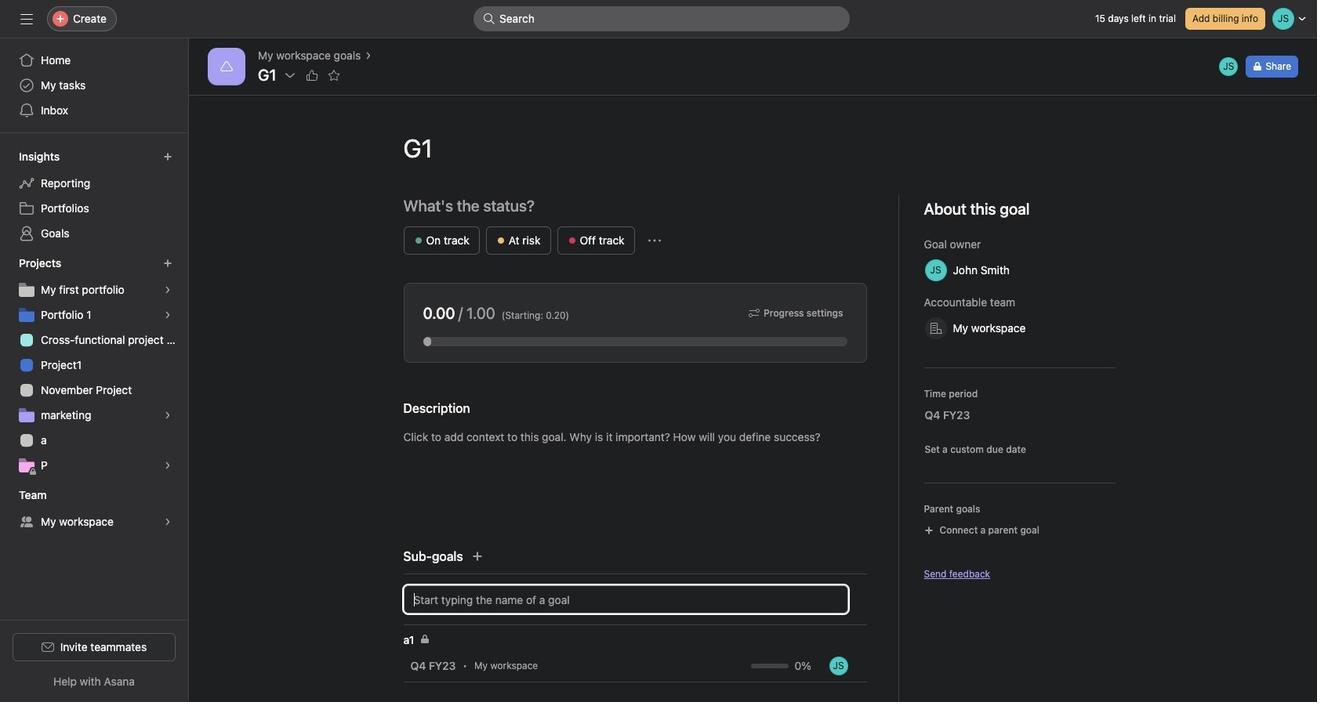 Task type: locate. For each thing, give the bounding box(es) containing it.
0 likes. click to like this task image
[[306, 69, 319, 82]]

hide sidebar image
[[20, 13, 33, 25]]

add goal image
[[471, 551, 484, 563]]

see details, p image
[[163, 461, 173, 471]]

toggle owner popover image
[[830, 657, 848, 676]]

add to starred image
[[328, 69, 341, 82]]

new project or portfolio image
[[163, 259, 173, 268]]

list box
[[474, 6, 850, 31]]

see details, marketing image
[[163, 411, 173, 420]]



Task type: vqa. For each thing, say whether or not it's contained in the screenshot.
middle Mark complete checkbox
no



Task type: describe. For each thing, give the bounding box(es) containing it.
global element
[[0, 38, 188, 133]]

show options image
[[284, 69, 297, 82]]

Start typing the name of a goal text field
[[404, 586, 848, 614]]

teams element
[[0, 482, 188, 538]]

see details, my first portfolio image
[[163, 286, 173, 295]]

prominent image
[[483, 13, 496, 25]]

Goal name text field
[[391, 120, 1116, 177]]

insights element
[[0, 143, 188, 249]]

see details, portfolio 1 image
[[163, 311, 173, 320]]

new insights image
[[163, 152, 173, 162]]

see details, my workspace image
[[163, 518, 173, 527]]

projects element
[[0, 249, 188, 482]]



